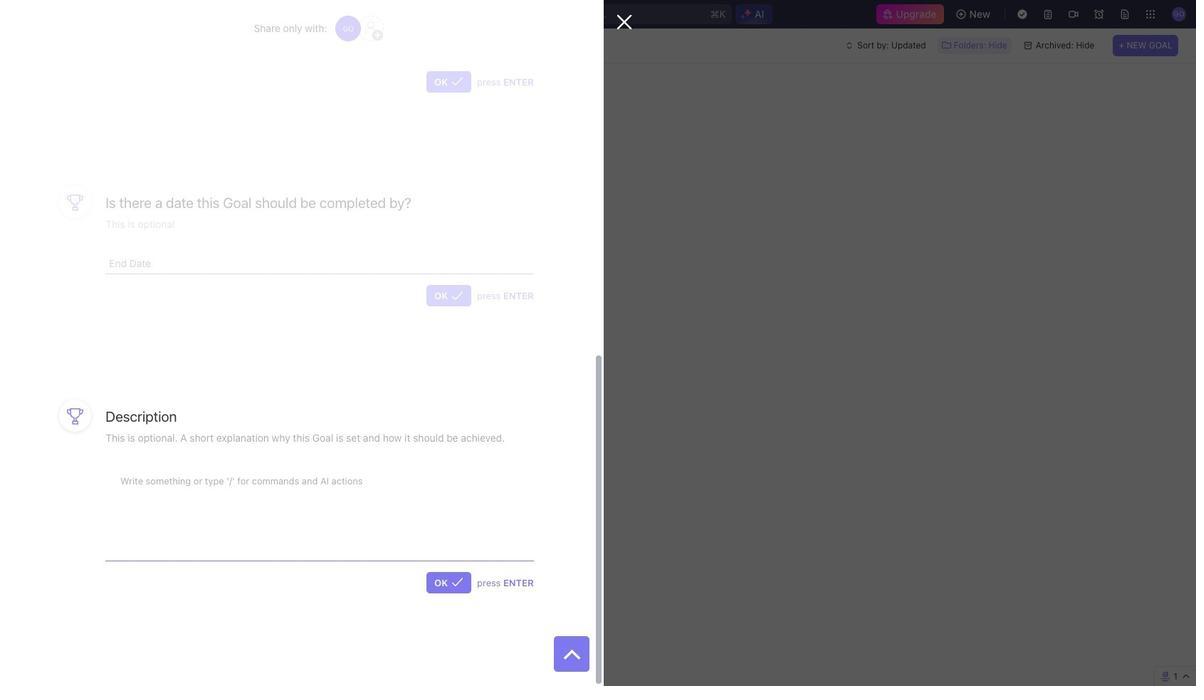 Task type: vqa. For each thing, say whether or not it's contained in the screenshot.
tree inside the Sidebar navigation
yes



Task type: locate. For each thing, give the bounding box(es) containing it.
tree
[[6, 321, 175, 489]]

dialog
[[0, 0, 633, 686]]

tree inside sidebar navigation
[[6, 321, 175, 489]]

sidebar navigation
[[0, 28, 182, 686]]



